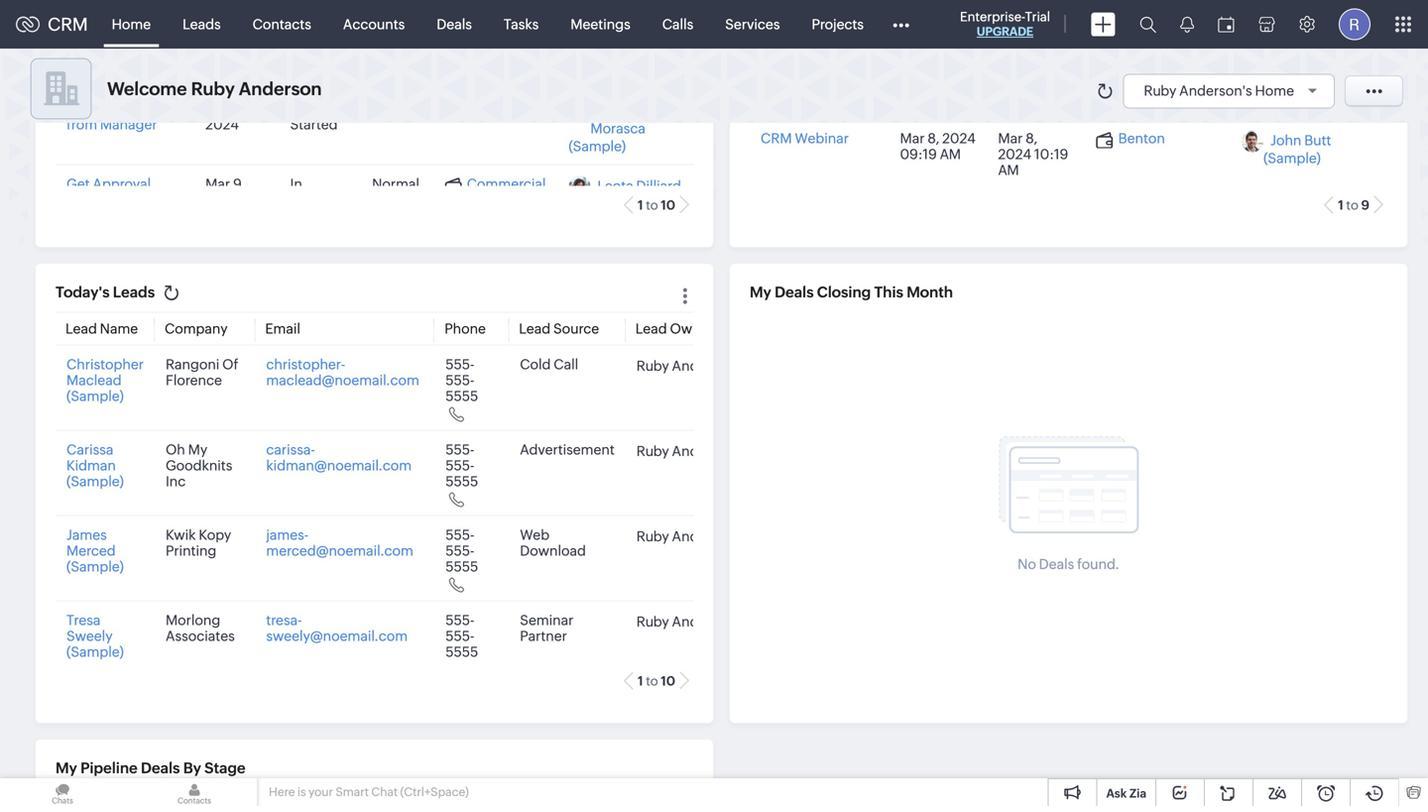Task type: vqa. For each thing, say whether or not it's contained in the screenshot.
the Search text box
no



Task type: describe. For each thing, give the bounding box(es) containing it.
leads link
[[167, 0, 237, 48]]

james
[[66, 527, 107, 543]]

carissa- kidman@noemail.com link
[[266, 442, 412, 474]]

john
[[1271, 132, 1302, 148]]

8, for 09:19
[[928, 130, 940, 146]]

logo image
[[16, 16, 40, 32]]

manager for apporval
[[100, 117, 157, 132]]

christopher-
[[266, 357, 345, 372]]

tresa-
[[266, 613, 302, 628]]

maclead@noemail.com
[[266, 372, 419, 388]]

ruby anderson's home
[[1144, 83, 1295, 99]]

calls link
[[646, 0, 709, 48]]

deals left the tasks link
[[437, 16, 472, 32]]

projects
[[812, 16, 864, 32]]

0 vertical spatial leads
[[183, 16, 221, 32]]

deals left 'closing'
[[775, 284, 814, 301]]

tasks link
[[488, 0, 555, 48]]

4 5555 from the top
[[446, 644, 478, 660]]

1 to 9
[[1338, 198, 1370, 213]]

services
[[725, 16, 780, 32]]

zia
[[1130, 787, 1147, 801]]

7,
[[233, 101, 243, 117]]

crm link
[[16, 14, 88, 34]]

to for simon morasca (sample)
[[646, 198, 658, 213]]

company link
[[165, 321, 228, 337]]

1 to 10 for simon morasca (sample)
[[638, 198, 676, 213]]

leota dilliard (sample) link
[[591, 178, 681, 212]]

upgrade
[[977, 25, 1034, 38]]

ruby for advertisement
[[637, 443, 669, 459]]

dilliard
[[636, 178, 681, 194]]

morasca
[[591, 121, 646, 136]]

approval
[[93, 176, 151, 192]]

crm for crm
[[48, 14, 88, 34]]

lead for lead source
[[519, 321, 551, 337]]

carissa kidman (sample)
[[66, 442, 124, 490]]

get approval from manager link
[[66, 176, 157, 208]]

contacts
[[253, 16, 311, 32]]

mar for mar 7, 2024
[[205, 101, 230, 117]]

2 555- from the top
[[446, 372, 475, 388]]

get apporval from manager
[[66, 101, 157, 132]]

1 horizontal spatial home
[[1255, 83, 1295, 99]]

christopher- maclead@noemail.com
[[266, 357, 419, 388]]

2024 for mar 8, 2024 09:19 am
[[942, 130, 976, 146]]

james merced (sample)
[[66, 527, 124, 575]]

4 555- from the top
[[446, 458, 475, 474]]

carissa kidman (sample) link
[[66, 442, 124, 490]]

lead source link
[[519, 321, 599, 337]]

apporval
[[93, 101, 152, 117]]

stage
[[204, 760, 246, 777]]

morlong
[[166, 613, 220, 628]]

no deals found.
[[1018, 556, 1120, 572]]

maclead
[[66, 372, 122, 388]]

commercial press link
[[444, 176, 546, 210]]

my for my pipeline deals by stage
[[56, 760, 77, 777]]

here
[[269, 786, 295, 799]]

8 555- from the top
[[446, 628, 475, 644]]

5555 for merced@noemail.com
[[446, 559, 478, 575]]

(sample) for butt
[[1264, 150, 1321, 166]]

mar for mar 8, 2024 10:19 am
[[998, 130, 1023, 146]]

ask zia
[[1106, 787, 1147, 801]]

anderson for seminar partner
[[672, 614, 735, 630]]

9,
[[233, 176, 245, 192]]

simon morasca (sample)
[[569, 103, 646, 154]]

web download
[[520, 527, 586, 559]]

my for my deals closing this month
[[750, 284, 772, 301]]

(sample) for sweely
[[66, 644, 124, 660]]

lead owner link
[[636, 321, 714, 337]]

merced
[[66, 543, 116, 559]]

leota
[[597, 178, 634, 194]]

email link
[[265, 321, 301, 337]]

is
[[297, 786, 306, 799]]

kwik kopy printing
[[166, 527, 231, 559]]

7 555- from the top
[[446, 613, 475, 628]]

seminar partner
[[520, 613, 574, 644]]

anderson for web download
[[672, 529, 735, 544]]

lead owner
[[636, 321, 714, 337]]

welcome
[[107, 79, 187, 99]]

tresa
[[66, 613, 101, 628]]

of
[[222, 357, 239, 372]]

ruby anderson for seminar partner
[[637, 614, 735, 630]]

james- merced@noemail.com
[[266, 527, 414, 559]]

crm webinar link
[[761, 130, 849, 146]]

cold
[[520, 357, 551, 372]]

5 555- from the top
[[446, 527, 475, 543]]

ruby anderson for cold call
[[637, 358, 735, 374]]

anderson for cold call
[[672, 358, 735, 374]]

kwik
[[166, 527, 196, 543]]

deals right no on the right of the page
[[1039, 556, 1075, 572]]

create menu element
[[1079, 0, 1128, 48]]

oh my goodknits inc
[[166, 442, 232, 490]]

(ctrl+space)
[[400, 786, 469, 799]]

christopher maclead (sample) link
[[66, 357, 144, 404]]

am for mar 8, 2024 09:19 am
[[940, 146, 961, 162]]

2024 for mar 9, 2024
[[205, 192, 239, 208]]

1 555- from the top
[[446, 357, 475, 372]]

Other Modules field
[[880, 8, 923, 40]]

tresa sweely (sample)
[[66, 613, 124, 660]]

by
[[183, 760, 201, 777]]

carissa-
[[266, 442, 315, 458]]

(sample) for morasca
[[569, 138, 626, 154]]

merced@noemail.com
[[266, 543, 414, 559]]

printing
[[166, 543, 217, 559]]

manager for approval
[[100, 192, 157, 208]]

ruby anderson for web download
[[637, 529, 735, 544]]

email
[[265, 321, 301, 337]]

calendar image
[[1218, 16, 1235, 32]]

search image
[[1140, 16, 1157, 33]]

9
[[1362, 198, 1370, 213]]

commercial press
[[444, 176, 546, 210]]

to for lead owner
[[646, 674, 658, 689]]

closing
[[817, 284, 871, 301]]

name
[[100, 321, 138, 337]]

call
[[554, 357, 578, 372]]

phone
[[445, 321, 486, 337]]

cold call
[[520, 357, 578, 372]]

chats image
[[0, 779, 125, 806]]

profile image
[[1339, 8, 1371, 40]]

source
[[553, 321, 599, 337]]

company
[[165, 321, 228, 337]]

ruby for web download
[[637, 529, 669, 544]]



Task type: locate. For each thing, give the bounding box(es) containing it.
1 vertical spatial leads
[[113, 284, 155, 301]]

in
[[290, 176, 302, 192]]

4 555- 555- 5555 from the top
[[446, 613, 478, 660]]

my inside oh my goodknits inc
[[188, 442, 207, 458]]

1 horizontal spatial leads
[[183, 16, 221, 32]]

2 ruby anderson from the top
[[637, 443, 735, 459]]

2024 left "10:19"
[[998, 146, 1032, 162]]

2 horizontal spatial lead
[[636, 321, 667, 337]]

2024 left in
[[205, 192, 239, 208]]

from for apporval
[[66, 117, 97, 132]]

from up approval
[[66, 117, 97, 132]]

(sample) inside christopher maclead (sample)
[[66, 388, 124, 404]]

1 vertical spatial crm
[[761, 130, 792, 146]]

leads up the name
[[113, 284, 155, 301]]

lead left owner
[[636, 321, 667, 337]]

leads
[[183, 16, 221, 32], [113, 284, 155, 301]]

1 horizontal spatial my
[[188, 442, 207, 458]]

mar inside mar 8, 2024 09:19 am
[[900, 130, 925, 146]]

8,
[[928, 130, 940, 146], [1026, 130, 1038, 146]]

mar left the 7,
[[205, 101, 230, 117]]

crm webinar
[[761, 130, 849, 146]]

crm left webinar
[[761, 130, 792, 146]]

signals element
[[1169, 0, 1206, 49]]

services link
[[709, 0, 796, 48]]

signals image
[[1180, 16, 1194, 33]]

1 for lead owner
[[638, 674, 643, 689]]

lead source
[[519, 321, 599, 337]]

lead for lead name
[[65, 321, 97, 337]]

ruby for cold call
[[637, 358, 669, 374]]

1 to 10 for lead owner
[[638, 674, 676, 689]]

your
[[309, 786, 333, 799]]

2 manager from the top
[[100, 192, 157, 208]]

calls
[[662, 16, 694, 32]]

sweely
[[66, 628, 113, 644]]

get approval from manager
[[66, 176, 157, 208]]

1 vertical spatial manager
[[100, 192, 157, 208]]

am inside mar 8, 2024 09:19 am
[[940, 146, 961, 162]]

1 horizontal spatial 8,
[[1026, 130, 1038, 146]]

(sample) down james on the bottom left of page
[[66, 559, 124, 575]]

3 lead from the left
[[636, 321, 667, 337]]

smart
[[336, 786, 369, 799]]

1 get from the top
[[66, 101, 90, 117]]

sweely@noemail.com
[[266, 628, 408, 644]]

3 555- 555- 5555 from the top
[[446, 527, 478, 575]]

8, inside mar 8, 2024 10:19 am
[[1026, 130, 1038, 146]]

1 vertical spatial from
[[66, 192, 97, 208]]

0 horizontal spatial lead
[[65, 321, 97, 337]]

10:19
[[1035, 146, 1069, 162]]

2024 for mar 8, 2024 10:19 am
[[998, 146, 1032, 162]]

(sample) for kidman
[[66, 474, 124, 490]]

1 vertical spatial get
[[66, 176, 90, 192]]

0 vertical spatial crm
[[48, 14, 88, 34]]

create menu image
[[1091, 12, 1116, 36]]

from
[[66, 117, 97, 132], [66, 192, 97, 208]]

get inside get apporval from manager
[[66, 101, 90, 117]]

mar 8, 2024 09:19 am
[[900, 130, 976, 162]]

am for mar 8, 2024 10:19 am
[[998, 162, 1019, 178]]

get inside get approval from manager
[[66, 176, 90, 192]]

contacts image
[[132, 779, 257, 806]]

owner
[[670, 321, 714, 337]]

my left 'closing'
[[750, 284, 772, 301]]

get left apporval
[[66, 101, 90, 117]]

8, for 10:19
[[1026, 130, 1038, 146]]

1 5555 from the top
[[446, 388, 478, 404]]

home up john
[[1255, 83, 1295, 99]]

555- 555- 5555 for christopher- maclead@noemail.com
[[446, 357, 478, 404]]

0 vertical spatial home
[[112, 16, 151, 32]]

tresa- sweely@noemail.com
[[266, 613, 408, 644]]

mar
[[205, 101, 230, 117], [900, 130, 925, 146], [998, 130, 1023, 146], [205, 176, 230, 192]]

(sample) for merced
[[66, 559, 124, 575]]

mar for mar 9, 2024
[[205, 176, 230, 192]]

started
[[290, 117, 338, 132]]

my up chats image
[[56, 760, 77, 777]]

inc
[[166, 474, 186, 490]]

5555 for maclead@noemail.com
[[446, 388, 478, 404]]

home up the welcome
[[112, 16, 151, 32]]

mar inside mar 9, 2024
[[205, 176, 230, 192]]

1 manager from the top
[[100, 117, 157, 132]]

search element
[[1128, 0, 1169, 49]]

2 1 to 10 from the top
[[638, 674, 676, 689]]

christopher maclead (sample)
[[66, 357, 144, 404]]

get left approval
[[66, 176, 90, 192]]

2 horizontal spatial my
[[750, 284, 772, 301]]

from inside get approval from manager
[[66, 192, 97, 208]]

555- 555- 5555 for carissa- kidman@noemail.com
[[446, 442, 478, 490]]

james-
[[266, 527, 309, 543]]

manager down get apporval from manager
[[100, 192, 157, 208]]

pipeline
[[80, 760, 138, 777]]

6 555- from the top
[[446, 543, 475, 559]]

from for approval
[[66, 192, 97, 208]]

2 5555 from the top
[[446, 474, 478, 490]]

1 555- 555- 5555 from the top
[[446, 357, 478, 404]]

4 ruby anderson from the top
[[637, 614, 735, 630]]

1 vertical spatial 10
[[661, 674, 676, 689]]

0 vertical spatial my
[[750, 284, 772, 301]]

0 horizontal spatial my
[[56, 760, 77, 777]]

today's
[[56, 284, 110, 301]]

5555 for kidman@noemail.com
[[446, 474, 478, 490]]

(sample) inside leota dilliard (sample)
[[591, 196, 648, 212]]

10
[[661, 198, 676, 213], [661, 674, 676, 689]]

lead name
[[65, 321, 138, 337]]

chat
[[371, 786, 398, 799]]

mar inside mar 7, 2024
[[205, 101, 230, 117]]

2024 down welcome ruby anderson
[[205, 117, 239, 132]]

crm right logo
[[48, 14, 88, 34]]

2 from from the top
[[66, 192, 97, 208]]

oh
[[166, 442, 185, 458]]

leads up welcome ruby anderson
[[183, 16, 221, 32]]

commercial
[[467, 176, 546, 192]]

0 horizontal spatial crm
[[48, 14, 88, 34]]

web
[[520, 527, 550, 543]]

ruby for seminar partner
[[637, 614, 669, 630]]

anderson for advertisement
[[672, 443, 735, 459]]

manager down the welcome
[[100, 117, 157, 132]]

1 horizontal spatial crm
[[761, 130, 792, 146]]

0 horizontal spatial home
[[112, 16, 151, 32]]

associates
[[166, 628, 235, 644]]

advertisement
[[520, 442, 615, 458]]

0 horizontal spatial leads
[[113, 284, 155, 301]]

carissa
[[66, 442, 113, 458]]

ruby anderson's home link
[[1144, 83, 1324, 99]]

2024 inside mar 8, 2024 10:19 am
[[998, 146, 1032, 162]]

lead up cold on the left of page
[[519, 321, 551, 337]]

manager inside get apporval from manager
[[100, 117, 157, 132]]

2024 right 09:19
[[942, 130, 976, 146]]

mar for mar 8, 2024 09:19 am
[[900, 130, 925, 146]]

1 vertical spatial my
[[188, 442, 207, 458]]

1 to 10
[[638, 198, 676, 213], [638, 674, 676, 689]]

10 for lead owner
[[661, 674, 676, 689]]

trial
[[1025, 9, 1050, 24]]

kidman@noemail.com
[[266, 458, 412, 474]]

florence
[[166, 372, 222, 388]]

1 from from the top
[[66, 117, 97, 132]]

ruby anderson for advertisement
[[637, 443, 735, 459]]

today's leads
[[56, 284, 155, 301]]

deals left by
[[141, 760, 180, 777]]

555- 555- 5555 for james- merced@noemail.com
[[446, 527, 478, 575]]

get for get approval from manager
[[66, 176, 90, 192]]

mar right webinar
[[900, 130, 925, 146]]

mar inside mar 8, 2024 10:19 am
[[998, 130, 1023, 146]]

2 10 from the top
[[661, 674, 676, 689]]

(sample) down leota
[[591, 196, 648, 212]]

0 vertical spatial get
[[66, 101, 90, 117]]

am right 09:19
[[940, 146, 961, 162]]

anderson
[[239, 79, 322, 99], [672, 358, 735, 374], [672, 443, 735, 459], [672, 529, 735, 544], [672, 614, 735, 630]]

meetings
[[571, 16, 631, 32]]

am
[[940, 146, 961, 162], [998, 162, 1019, 178]]

1 1 to 10 from the top
[[638, 198, 676, 213]]

projects link
[[796, 0, 880, 48]]

1 vertical spatial 1 to 10
[[638, 674, 676, 689]]

accounts link
[[327, 0, 421, 48]]

2 8, from the left
[[1026, 130, 1038, 146]]

(sample) down tresa in the left bottom of the page
[[66, 644, 124, 660]]

enterprise-trial upgrade
[[960, 9, 1050, 38]]

1 vertical spatial home
[[1255, 83, 1295, 99]]

webinar
[[795, 130, 849, 146]]

(sample) down christopher
[[66, 388, 124, 404]]

contacts link
[[237, 0, 327, 48]]

tasks
[[504, 16, 539, 32]]

1 horizontal spatial am
[[998, 162, 1019, 178]]

2 get from the top
[[66, 176, 90, 192]]

3 555- from the top
[[446, 442, 475, 458]]

james- merced@noemail.com link
[[266, 527, 414, 559]]

3 ruby anderson from the top
[[637, 529, 735, 544]]

0 horizontal spatial am
[[940, 146, 961, 162]]

mar 8, 2024 10:19 am
[[998, 130, 1069, 178]]

2024 inside mar 8, 2024 09:19 am
[[942, 130, 976, 146]]

0 horizontal spatial 8,
[[928, 130, 940, 146]]

1 horizontal spatial lead
[[519, 321, 551, 337]]

get for get apporval from manager
[[66, 101, 90, 117]]

my deals closing this month
[[750, 284, 953, 301]]

no
[[1018, 556, 1036, 572]]

(sample) for maclead
[[66, 388, 124, 404]]

am inside mar 8, 2024 10:19 am
[[998, 162, 1019, 178]]

john butt (sample) link
[[1264, 132, 1332, 166]]

2024 inside mar 9, 2024
[[205, 192, 239, 208]]

john butt (sample)
[[1264, 132, 1332, 166]]

(sample) down carissa on the left bottom
[[66, 474, 124, 490]]

not
[[290, 101, 314, 117]]

1 ruby anderson from the top
[[637, 358, 735, 374]]

(sample) for dilliard
[[591, 196, 648, 212]]

to
[[646, 198, 658, 213], [1347, 198, 1359, 213], [646, 674, 658, 689]]

my right oh
[[188, 442, 207, 458]]

simon morasca (sample) link
[[569, 103, 646, 154]]

lead down today's
[[65, 321, 97, 337]]

2024 inside mar 7, 2024
[[205, 117, 239, 132]]

accounts
[[343, 16, 405, 32]]

normal
[[372, 176, 420, 192]]

am left "10:19"
[[998, 162, 1019, 178]]

0 vertical spatial manager
[[100, 117, 157, 132]]

2 555- 555- 5555 from the top
[[446, 442, 478, 490]]

manager inside get approval from manager
[[100, 192, 157, 208]]

from down get apporval from manager
[[66, 192, 97, 208]]

month
[[907, 284, 953, 301]]

2 lead from the left
[[519, 321, 551, 337]]

mar left "10:19"
[[998, 130, 1023, 146]]

lead name link
[[65, 321, 138, 337]]

phone link
[[445, 321, 486, 337]]

my pipeline deals by stage
[[56, 760, 246, 777]]

0 vertical spatial 10
[[661, 198, 676, 213]]

0 vertical spatial 1 to 10
[[638, 198, 676, 213]]

leota dilliard (sample)
[[591, 178, 681, 212]]

in progress
[[290, 176, 346, 208]]

8, inside mar 8, 2024 09:19 am
[[928, 130, 940, 146]]

5555
[[446, 388, 478, 404], [446, 474, 478, 490], [446, 559, 478, 575], [446, 644, 478, 660]]

partner
[[520, 628, 567, 644]]

christopher
[[66, 357, 144, 372]]

lead for lead owner
[[636, 321, 667, 337]]

1 10 from the top
[[661, 198, 676, 213]]

1 lead from the left
[[65, 321, 97, 337]]

welcome ruby anderson
[[107, 79, 322, 99]]

meetings link
[[555, 0, 646, 48]]

(sample) inside john butt (sample)
[[1264, 150, 1321, 166]]

mar left 9,
[[205, 176, 230, 192]]

from inside get apporval from manager
[[66, 117, 97, 132]]

0 vertical spatial from
[[66, 117, 97, 132]]

not started
[[290, 101, 338, 132]]

2024 for mar 7, 2024
[[205, 117, 239, 132]]

crm for crm webinar
[[761, 130, 792, 146]]

(sample) down john
[[1264, 150, 1321, 166]]

download
[[520, 543, 586, 559]]

2 vertical spatial my
[[56, 760, 77, 777]]

(sample) inside the simon morasca (sample)
[[569, 138, 626, 154]]

this
[[874, 284, 904, 301]]

3 5555 from the top
[[446, 559, 478, 575]]

1 8, from the left
[[928, 130, 940, 146]]

(sample) down morasca
[[569, 138, 626, 154]]

10 for simon morasca (sample)
[[661, 198, 676, 213]]

1 for simon morasca (sample)
[[638, 198, 643, 213]]

butt
[[1305, 132, 1332, 148]]

seminar
[[520, 613, 574, 628]]

555- 555- 5555
[[446, 357, 478, 404], [446, 442, 478, 490], [446, 527, 478, 575], [446, 613, 478, 660]]

mar 7, 2024
[[205, 101, 243, 132]]

profile element
[[1327, 0, 1383, 48]]



